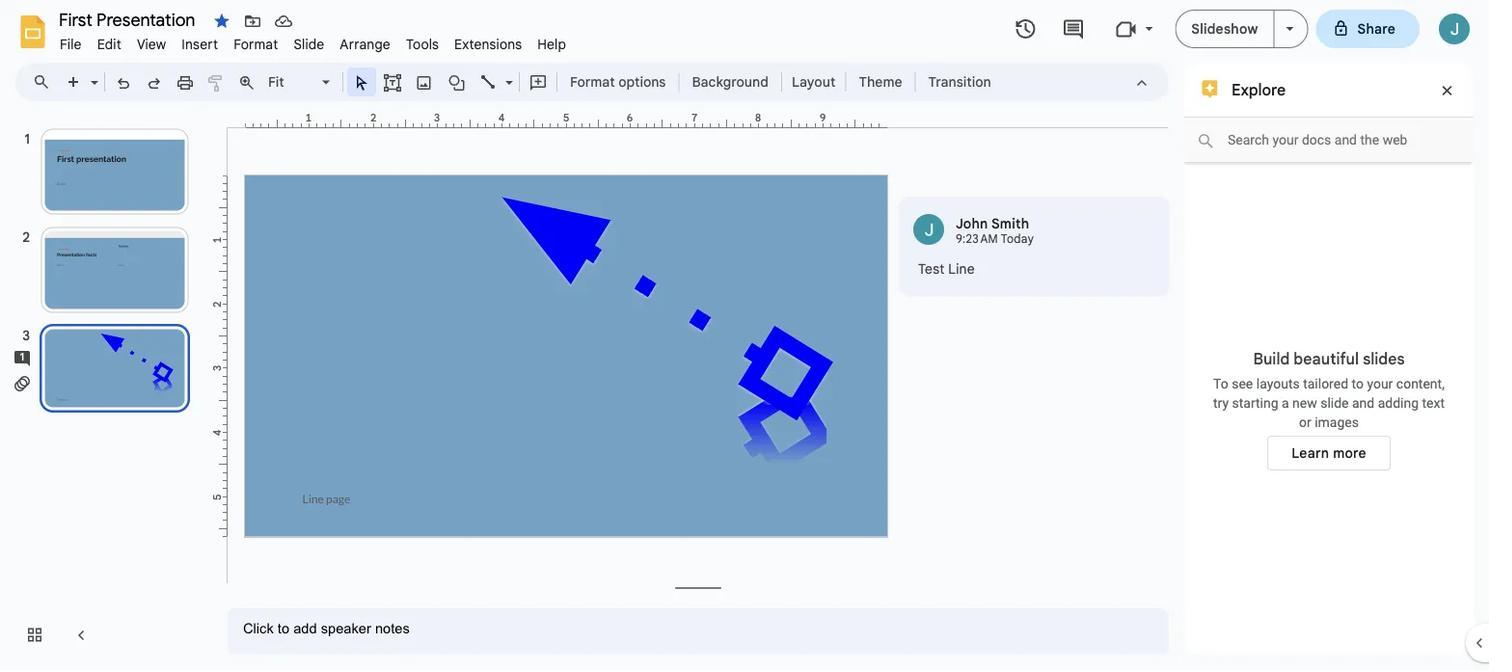 Task type: locate. For each thing, give the bounding box(es) containing it.
Zoom text field
[[265, 68, 319, 96]]

format down star checkbox
[[234, 36, 278, 53]]

today
[[1001, 232, 1034, 246]]

background
[[692, 73, 769, 90]]

1 vertical spatial format
[[570, 73, 615, 90]]

menu bar
[[52, 25, 574, 57]]

menu bar containing file
[[52, 25, 574, 57]]

format for format options
[[570, 73, 615, 90]]

arrange menu item
[[332, 33, 398, 55]]

slideshow
[[1192, 20, 1259, 37]]

layout button
[[786, 68, 842, 96]]

0 vertical spatial format
[[234, 36, 278, 53]]

insert menu item
[[174, 33, 226, 55]]

learn more
[[1292, 445, 1367, 462]]

build
[[1254, 349, 1290, 369]]

slide
[[1321, 395, 1349, 411]]

or
[[1300, 414, 1312, 430]]

slideshow button
[[1175, 10, 1275, 48]]

theme button
[[850, 68, 911, 96]]

starting
[[1232, 395, 1279, 411]]

john
[[956, 215, 988, 232]]

learn more link
[[1268, 436, 1391, 471]]

Search your docs and the web text field
[[1185, 118, 1472, 163]]

text
[[1423, 395, 1445, 411]]

list
[[898, 197, 1170, 296]]

tools
[[406, 36, 439, 53]]

slides
[[1363, 349, 1405, 369]]

1 horizontal spatial format
[[570, 73, 615, 90]]

transition button
[[920, 68, 1000, 96]]

slide
[[294, 36, 325, 53]]

format inside button
[[570, 73, 615, 90]]

edit menu item
[[89, 33, 129, 55]]

navigation
[[0, 109, 212, 670]]

main toolbar
[[57, 68, 1001, 97]]

options
[[619, 73, 666, 90]]

format left options
[[570, 73, 615, 90]]

layout
[[792, 73, 836, 90]]

0 horizontal spatial format
[[234, 36, 278, 53]]

application
[[0, 0, 1490, 670]]

a
[[1282, 395, 1289, 411]]

line
[[949, 260, 975, 277]]

menu bar banner
[[0, 0, 1490, 670]]

slide menu item
[[286, 33, 332, 55]]

share
[[1358, 20, 1396, 37]]

to
[[1214, 376, 1229, 392]]

beautiful
[[1294, 349, 1359, 369]]

to
[[1352, 376, 1364, 392]]

more
[[1333, 445, 1367, 462]]

format
[[234, 36, 278, 53], [570, 73, 615, 90]]

build beautiful slides to see layouts tailored to your content, try starting a new slide and adding text or images
[[1214, 349, 1445, 430]]

shape image
[[446, 68, 468, 96]]

start slideshow (⌘+enter) image
[[1286, 27, 1294, 31]]

format inside menu item
[[234, 36, 278, 53]]

insert
[[182, 36, 218, 53]]

smith
[[992, 215, 1030, 232]]



Task type: vqa. For each thing, say whether or not it's contained in the screenshot.
'in' to the left
no



Task type: describe. For each thing, give the bounding box(es) containing it.
file menu item
[[52, 33, 89, 55]]

Star checkbox
[[208, 8, 235, 35]]

your
[[1367, 376, 1393, 392]]

transition
[[929, 73, 991, 90]]

format options
[[570, 73, 666, 90]]

and
[[1353, 395, 1375, 411]]

try
[[1214, 395, 1229, 411]]

format options button
[[561, 68, 675, 96]]

explore
[[1232, 80, 1286, 99]]

test line
[[918, 260, 975, 277]]

file
[[60, 36, 82, 53]]

adding
[[1378, 395, 1419, 411]]

images
[[1315, 414, 1359, 430]]

Menus field
[[24, 68, 67, 96]]

new
[[1293, 395, 1318, 411]]

tailored
[[1303, 376, 1349, 392]]

application containing explore
[[0, 0, 1490, 670]]

Rename text field
[[52, 8, 206, 31]]

arrange
[[340, 36, 391, 53]]

view
[[137, 36, 166, 53]]

Zoom field
[[262, 68, 339, 97]]

layouts
[[1257, 376, 1300, 392]]

see
[[1232, 376, 1253, 392]]

content,
[[1397, 376, 1445, 392]]

test
[[918, 260, 945, 277]]

learn
[[1292, 445, 1330, 462]]

help
[[538, 36, 566, 53]]

theme
[[859, 73, 903, 90]]

edit
[[97, 36, 121, 53]]

john smith image
[[914, 214, 944, 245]]

new slide with layout image
[[86, 69, 98, 76]]

john smith 9:23 am today
[[956, 215, 1034, 246]]

build beautiful slides heading
[[1208, 347, 1451, 370]]

9:23 am
[[956, 232, 998, 246]]

tools menu item
[[398, 33, 447, 55]]

menu bar inside menu bar banner
[[52, 25, 574, 57]]

background button
[[683, 68, 777, 96]]

insert image image
[[413, 68, 436, 96]]

extensions menu item
[[447, 33, 530, 55]]

build beautiful slides group
[[1208, 347, 1451, 471]]

list containing john smith
[[898, 197, 1170, 296]]

view menu item
[[129, 33, 174, 55]]

format menu item
[[226, 33, 286, 55]]

help menu item
[[530, 33, 574, 55]]

format for format
[[234, 36, 278, 53]]

extensions
[[454, 36, 522, 53]]

explore section
[[1185, 63, 1474, 655]]

share button
[[1316, 10, 1420, 48]]



